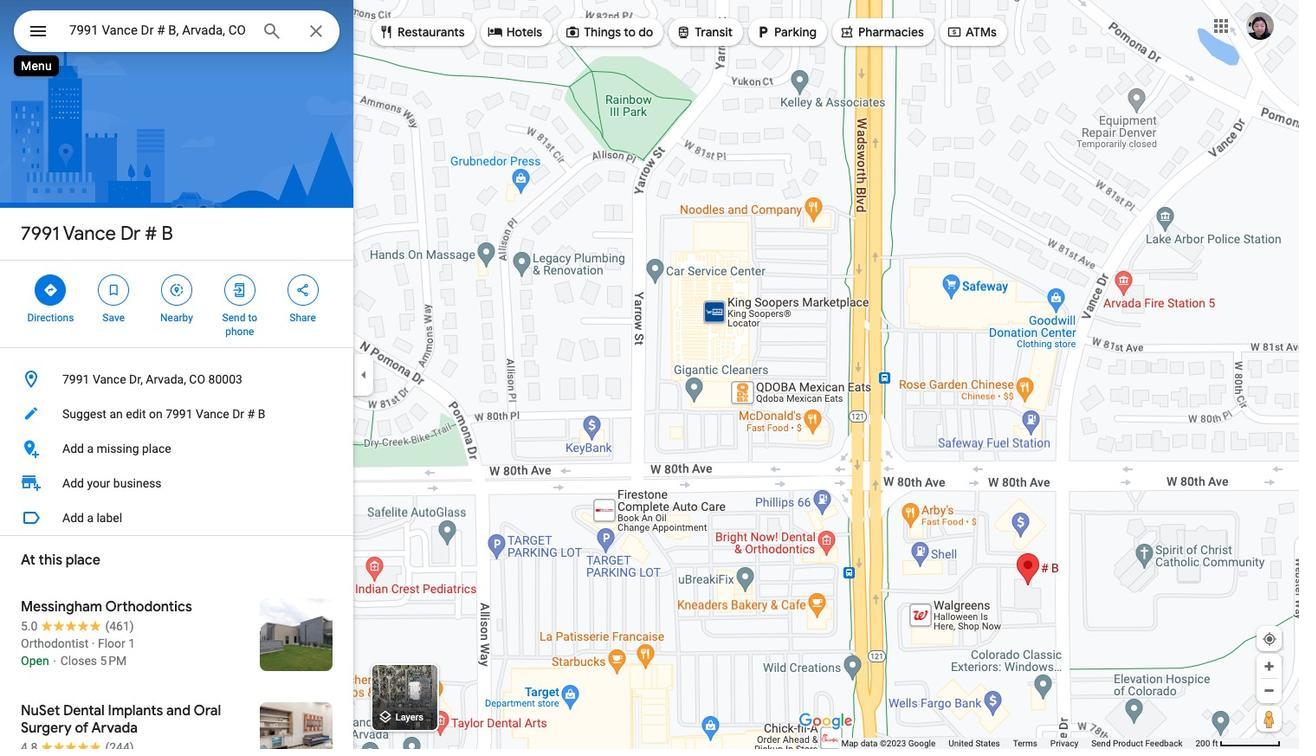 Task type: locate. For each thing, give the bounding box(es) containing it.
©2023
[[880, 739, 906, 748]]

0 vertical spatial to
[[624, 24, 636, 40]]

footer
[[841, 738, 1196, 749]]

send up phone
[[222, 312, 245, 324]]

floor
[[98, 637, 125, 650]]

a left label
[[87, 511, 94, 525]]

arvada
[[91, 720, 138, 737]]

open
[[21, 654, 49, 668]]

# inside suggest an edit on 7991 vance dr # b button
[[247, 407, 255, 421]]

0 vertical spatial send
[[222, 312, 245, 324]]

 pharmacies
[[839, 23, 924, 42]]

and
[[166, 702, 191, 720]]

2 horizontal spatial 7991
[[166, 407, 193, 421]]

1 horizontal spatial dr
[[232, 407, 244, 421]]

1 vertical spatial add
[[62, 476, 84, 490]]

 search field
[[14, 10, 339, 55]]

to up phone
[[248, 312, 257, 324]]

add left your
[[62, 476, 84, 490]]

7991 up ''
[[21, 222, 59, 246]]

 restaurants
[[378, 23, 465, 42]]

0 horizontal spatial dr
[[120, 222, 140, 246]]

edit
[[126, 407, 146, 421]]

terms
[[1013, 739, 1037, 748]]

7991 vance dr # b
[[21, 222, 173, 246]]

on
[[149, 407, 163, 421]]


[[378, 23, 394, 42]]

3 add from the top
[[62, 511, 84, 525]]

0 horizontal spatial #
[[145, 222, 157, 246]]

2 add from the top
[[62, 476, 84, 490]]

7991 for 7991 vance dr, arvada, co 80003
[[62, 372, 90, 386]]

1 vertical spatial vance
[[93, 372, 126, 386]]

dr down the 80003
[[232, 407, 244, 421]]

0 vertical spatial dr
[[120, 222, 140, 246]]

dr up 
[[120, 222, 140, 246]]

1 a from the top
[[87, 442, 94, 456]]

add down suggest
[[62, 442, 84, 456]]

7991 Vance Dr # B, Arvada, CO 80003 field
[[14, 10, 339, 52]]


[[839, 23, 855, 42]]

7991
[[21, 222, 59, 246], [62, 372, 90, 386], [166, 407, 193, 421]]

0 horizontal spatial place
[[66, 552, 100, 569]]

footer containing map data ©2023 google
[[841, 738, 1196, 749]]

1 horizontal spatial 7991
[[62, 372, 90, 386]]

1 horizontal spatial to
[[624, 24, 636, 40]]

1 vertical spatial dr
[[232, 407, 244, 421]]

transit
[[695, 24, 733, 40]]

atms
[[966, 24, 997, 40]]

1 vertical spatial place
[[66, 552, 100, 569]]

1 vertical spatial b
[[258, 407, 265, 421]]

7991 vance dr, arvada, co 80003
[[62, 372, 242, 386]]

# up the actions for 7991 vance dr # b region
[[145, 222, 157, 246]]

send inside the send to phone
[[222, 312, 245, 324]]

show your location image
[[1262, 631, 1277, 647]]

1 vertical spatial #
[[247, 407, 255, 421]]

map data ©2023 google
[[841, 739, 936, 748]]

# down 7991 vance dr, arvada, co 80003 button
[[247, 407, 255, 421]]

send inside send product feedback button
[[1091, 739, 1111, 748]]

 parking
[[755, 23, 817, 42]]

1 vertical spatial send
[[1091, 739, 1111, 748]]

send product feedback
[[1091, 739, 1183, 748]]

send left product
[[1091, 739, 1111, 748]]

0 vertical spatial a
[[87, 442, 94, 456]]

place
[[142, 442, 171, 456], [66, 552, 100, 569]]

oral
[[193, 702, 221, 720]]


[[947, 23, 962, 42]]

1 horizontal spatial place
[[142, 442, 171, 456]]

place right this
[[66, 552, 100, 569]]

orthodontics
[[105, 598, 192, 616]]

 hotels
[[487, 23, 542, 42]]


[[43, 281, 58, 300]]

1 horizontal spatial #
[[247, 407, 255, 421]]


[[106, 281, 121, 300]]

suggest
[[62, 407, 106, 421]]

2 vertical spatial add
[[62, 511, 84, 525]]

2 vertical spatial vance
[[196, 407, 229, 421]]

suggest an edit on 7991 vance dr # b button
[[0, 397, 353, 431]]

a inside add a label button
[[87, 511, 94, 525]]

a left missing
[[87, 442, 94, 456]]


[[28, 19, 48, 43]]

your
[[87, 476, 110, 490]]

1 vertical spatial 7991
[[62, 372, 90, 386]]

#
[[145, 222, 157, 246], [247, 407, 255, 421]]

1 vertical spatial to
[[248, 312, 257, 324]]

send to phone
[[222, 312, 257, 338]]

at
[[21, 552, 35, 569]]


[[755, 23, 771, 42]]

to
[[624, 24, 636, 40], [248, 312, 257, 324]]

dr inside button
[[232, 407, 244, 421]]

place inside add a missing place button
[[142, 442, 171, 456]]

0 horizontal spatial send
[[222, 312, 245, 324]]

google
[[908, 739, 936, 748]]

vance up 
[[63, 222, 116, 246]]

None field
[[69, 20, 248, 41]]

0 vertical spatial b
[[162, 222, 173, 246]]

parking
[[774, 24, 817, 40]]

add your business
[[62, 476, 162, 490]]

add left label
[[62, 511, 84, 525]]

directions
[[27, 312, 74, 324]]

add for add a label
[[62, 511, 84, 525]]

vance left dr,
[[93, 372, 126, 386]]

1 horizontal spatial b
[[258, 407, 265, 421]]

dr
[[120, 222, 140, 246], [232, 407, 244, 421]]

0 vertical spatial add
[[62, 442, 84, 456]]

map
[[841, 739, 858, 748]]

do
[[639, 24, 653, 40]]

1 add from the top
[[62, 442, 84, 456]]

1 horizontal spatial send
[[1091, 739, 1111, 748]]

0 vertical spatial place
[[142, 442, 171, 456]]

1 vertical spatial a
[[87, 511, 94, 525]]

7991 right on on the bottom of the page
[[166, 407, 193, 421]]

send
[[222, 312, 245, 324], [1091, 739, 1111, 748]]

send for send to phone
[[222, 312, 245, 324]]

0 vertical spatial 7991
[[21, 222, 59, 246]]

vance
[[63, 222, 116, 246], [93, 372, 126, 386], [196, 407, 229, 421]]

0 horizontal spatial b
[[162, 222, 173, 246]]

send for send product feedback
[[1091, 739, 1111, 748]]

to left do
[[624, 24, 636, 40]]

2 a from the top
[[87, 511, 94, 525]]

arvada,
[[146, 372, 186, 386]]

actions for 7991 vance dr # b region
[[0, 261, 353, 347]]

dr,
[[129, 372, 143, 386]]

zoom in image
[[1263, 660, 1276, 673]]

surgery
[[21, 720, 72, 737]]

7991 up suggest
[[62, 372, 90, 386]]

add a missing place
[[62, 442, 171, 456]]

add
[[62, 442, 84, 456], [62, 476, 84, 490], [62, 511, 84, 525]]

0 vertical spatial #
[[145, 222, 157, 246]]

a inside add a missing place button
[[87, 442, 94, 456]]

0 horizontal spatial 7991
[[21, 222, 59, 246]]

200 ft
[[1196, 739, 1218, 748]]

0 horizontal spatial to
[[248, 312, 257, 324]]

vance down the 80003
[[196, 407, 229, 421]]

place down on on the bottom of the page
[[142, 442, 171, 456]]

0 vertical spatial vance
[[63, 222, 116, 246]]

5.0 stars 461 reviews image
[[21, 618, 134, 635]]

to inside  things to do
[[624, 24, 636, 40]]



Task type: describe. For each thing, give the bounding box(es) containing it.
product
[[1113, 739, 1143, 748]]

things
[[584, 24, 621, 40]]

add a label
[[62, 511, 122, 525]]

united
[[949, 739, 973, 748]]

5.0
[[21, 619, 38, 633]]

closes
[[60, 654, 97, 668]]

messingham
[[21, 598, 102, 616]]

co
[[189, 372, 205, 386]]

messingham orthodontics
[[21, 598, 192, 616]]

send product feedback button
[[1091, 738, 1183, 749]]

7991 vance dr # b main content
[[0, 0, 353, 749]]

 atms
[[947, 23, 997, 42]]

add a missing place button
[[0, 431, 353, 466]]

footer inside google maps 'element'
[[841, 738, 1196, 749]]

nuset dental implants and oral surgery of arvada
[[21, 702, 221, 737]]

ft
[[1212, 739, 1218, 748]]

collapse side panel image
[[354, 365, 373, 384]]

google account: michele murakami  
(michele.murakami@adept.ai) image
[[1246, 12, 1274, 40]]

nuset dental implants and oral surgery of arvada link
[[0, 689, 353, 749]]

 things to do
[[565, 23, 653, 42]]


[[565, 23, 580, 42]]


[[232, 281, 248, 300]]

this
[[39, 552, 62, 569]]

google maps element
[[0, 0, 1299, 749]]

80003
[[208, 372, 242, 386]]

add for add your business
[[62, 476, 84, 490]]


[[487, 23, 503, 42]]

privacy button
[[1050, 738, 1078, 749]]

200
[[1196, 739, 1210, 748]]

1
[[128, 637, 135, 650]]

hotels
[[506, 24, 542, 40]]

zoom out image
[[1263, 684, 1276, 697]]

restaurants
[[398, 24, 465, 40]]

vance for dr,
[[93, 372, 126, 386]]


[[169, 281, 184, 300]]

business
[[113, 476, 162, 490]]

add for add a missing place
[[62, 442, 84, 456]]

to inside the send to phone
[[248, 312, 257, 324]]

privacy
[[1050, 739, 1078, 748]]

7991 for 7991 vance dr # b
[[21, 222, 59, 246]]

feedback
[[1145, 739, 1183, 748]]

orthodontist
[[21, 637, 89, 650]]

·
[[92, 637, 95, 650]]

none field inside the 7991 vance dr # b, arvada, co 80003 'field'
[[69, 20, 248, 41]]

at this place
[[21, 552, 100, 569]]

 transit
[[676, 23, 733, 42]]


[[295, 281, 311, 300]]

suggest an edit on 7991 vance dr # b
[[62, 407, 265, 421]]

4.8 stars 244 reviews image
[[21, 739, 134, 749]]

⋅
[[52, 654, 57, 668]]

add a label button
[[0, 501, 353, 535]]

phone
[[225, 326, 254, 338]]

b inside suggest an edit on 7991 vance dr # b button
[[258, 407, 265, 421]]

implants
[[108, 702, 163, 720]]

missing
[[97, 442, 139, 456]]

united states
[[949, 739, 1000, 748]]

of
[[75, 720, 88, 737]]

2 vertical spatial 7991
[[166, 407, 193, 421]]

label
[[97, 511, 122, 525]]

dental
[[63, 702, 105, 720]]

united states button
[[949, 738, 1000, 749]]

terms button
[[1013, 738, 1037, 749]]

data
[[861, 739, 878, 748]]

pharmacies
[[858, 24, 924, 40]]

states
[[976, 739, 1000, 748]]

add your business link
[[0, 466, 353, 501]]

orthodontist · floor 1 open ⋅ closes 5 pm
[[21, 637, 135, 668]]

(461)
[[105, 619, 134, 633]]

nearby
[[160, 312, 193, 324]]

an
[[109, 407, 123, 421]]

vance for dr
[[63, 222, 116, 246]]

share
[[290, 312, 316, 324]]

layers
[[396, 712, 423, 723]]

show street view coverage image
[[1257, 706, 1282, 732]]

a for label
[[87, 511, 94, 525]]

5 pm
[[100, 654, 127, 668]]

 button
[[14, 10, 62, 55]]


[[676, 23, 691, 42]]

200 ft button
[[1196, 739, 1281, 748]]

save
[[103, 312, 125, 324]]

a for missing
[[87, 442, 94, 456]]

nuset
[[21, 702, 60, 720]]

7991 vance dr, arvada, co 80003 button
[[0, 362, 353, 397]]



Task type: vqa. For each thing, say whether or not it's contained in the screenshot.
$80 at right bottom
no



